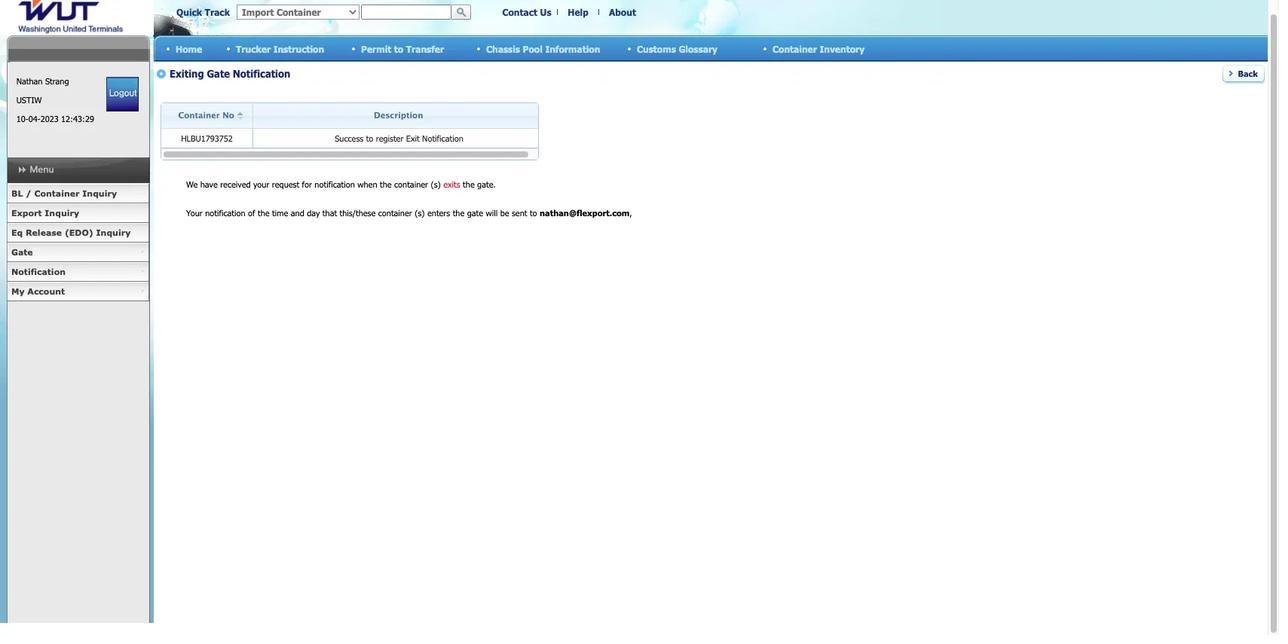 Task type: vqa. For each thing, say whether or not it's contained in the screenshot.
04-
yes



Task type: locate. For each thing, give the bounding box(es) containing it.
0 horizontal spatial container
[[34, 189, 80, 198]]

export
[[11, 208, 42, 218]]

10-
[[16, 114, 28, 124]]

permit to transfer
[[361, 43, 444, 54]]

0 vertical spatial inquiry
[[82, 189, 117, 198]]

information
[[545, 43, 601, 54]]

quick
[[176, 7, 202, 17]]

10-04-2023 12:43:29
[[16, 114, 94, 124]]

quick track
[[176, 7, 230, 17]]

inquiry right (edo)
[[96, 228, 131, 238]]

account
[[27, 287, 65, 296]]

2 vertical spatial inquiry
[[96, 228, 131, 238]]

us
[[540, 7, 552, 17]]

contact us
[[503, 7, 552, 17]]

customs
[[637, 43, 676, 54]]

12:43:29
[[61, 114, 94, 124]]

to
[[394, 43, 404, 54]]

inquiry down bl / container inquiry on the top left of the page
[[45, 208, 79, 218]]

ustiw
[[16, 95, 42, 105]]

inquiry
[[82, 189, 117, 198], [45, 208, 79, 218], [96, 228, 131, 238]]

inquiry for (edo)
[[96, 228, 131, 238]]

nathan
[[16, 76, 43, 86]]

strang
[[45, 76, 69, 86]]

inquiry for container
[[82, 189, 117, 198]]

notification link
[[7, 262, 149, 282]]

2023
[[40, 114, 59, 124]]

container left inventory
[[773, 43, 817, 54]]

help
[[568, 7, 589, 17]]

1 vertical spatial container
[[34, 189, 80, 198]]

None text field
[[361, 5, 452, 20]]

release
[[26, 228, 62, 238]]

inquiry up export inquiry link
[[82, 189, 117, 198]]

bl / container inquiry link
[[7, 184, 149, 204]]

about
[[609, 7, 636, 17]]

eq release (edo) inquiry
[[11, 228, 131, 238]]

gate link
[[7, 243, 149, 262]]

container up the export inquiry
[[34, 189, 80, 198]]

bl / container inquiry
[[11, 189, 117, 198]]

export inquiry
[[11, 208, 79, 218]]

track
[[205, 7, 230, 17]]

container
[[773, 43, 817, 54], [34, 189, 80, 198]]

eq release (edo) inquiry link
[[7, 223, 149, 243]]

my
[[11, 287, 25, 296]]

1 horizontal spatial container
[[773, 43, 817, 54]]

nathan strang
[[16, 76, 69, 86]]

permit
[[361, 43, 392, 54]]



Task type: describe. For each thing, give the bounding box(es) containing it.
eq
[[11, 228, 23, 238]]

(edo)
[[65, 228, 93, 238]]

transfer
[[406, 43, 444, 54]]

inventory
[[820, 43, 865, 54]]

chassis pool information
[[486, 43, 601, 54]]

0 vertical spatial container
[[773, 43, 817, 54]]

04-
[[28, 114, 40, 124]]

home
[[176, 43, 202, 54]]

glossary
[[679, 43, 718, 54]]

chassis
[[486, 43, 520, 54]]

customs glossary
[[637, 43, 718, 54]]

gate
[[11, 247, 33, 257]]

about link
[[609, 7, 636, 17]]

instruction
[[273, 43, 324, 54]]

contact us link
[[503, 7, 552, 17]]

notification
[[11, 267, 66, 277]]

trucker
[[236, 43, 271, 54]]

container inventory
[[773, 43, 865, 54]]

login image
[[106, 77, 139, 112]]

contact
[[503, 7, 538, 17]]

export inquiry link
[[7, 204, 149, 223]]

1 vertical spatial inquiry
[[45, 208, 79, 218]]

help link
[[568, 7, 589, 17]]

my account
[[11, 287, 65, 296]]

/
[[26, 189, 31, 198]]

pool
[[523, 43, 543, 54]]

bl
[[11, 189, 23, 198]]

trucker instruction
[[236, 43, 324, 54]]

my account link
[[7, 282, 149, 302]]



